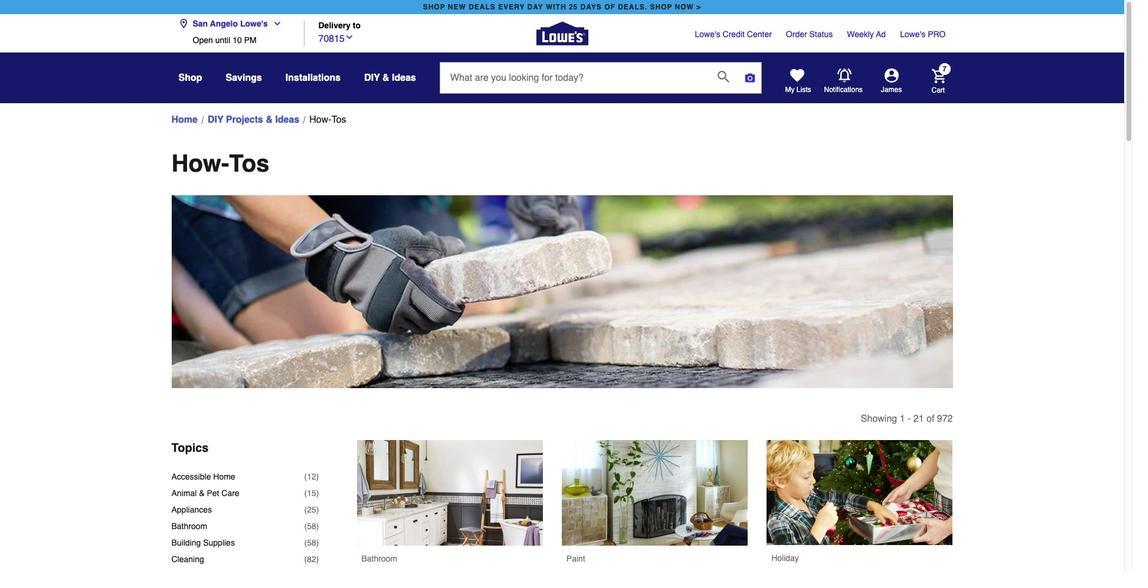 Task type: vqa. For each thing, say whether or not it's contained in the screenshot.


Task type: locate. For each thing, give the bounding box(es) containing it.
home down shop button
[[172, 115, 198, 125]]

2 ( 58 ) from the top
[[304, 538, 319, 548]]

0 horizontal spatial how-
[[172, 150, 229, 177]]

pet
[[207, 489, 219, 498]]

0 vertical spatial chevron down image
[[268, 19, 282, 28]]

bathroom link
[[357, 440, 543, 571]]

25 down ( 15 )
[[307, 505, 316, 515]]

3 ( from the top
[[304, 505, 307, 515]]

shop
[[179, 73, 202, 83]]

1 vertical spatial ideas
[[275, 115, 299, 125]]

1 vertical spatial bathroom
[[362, 555, 397, 564]]

diy projects & ideas
[[208, 115, 299, 125]]

0 horizontal spatial how-tos
[[172, 150, 269, 177]]

( 58 ) up ( 82 )
[[304, 538, 319, 548]]

ideas
[[392, 73, 416, 83], [275, 115, 299, 125]]

animal
[[172, 489, 197, 498]]

58 for bathroom
[[307, 522, 316, 531]]

0 horizontal spatial &
[[199, 489, 205, 498]]

how- inside button
[[310, 115, 332, 125]]

tos down installations button in the left top of the page
[[332, 115, 346, 125]]

82
[[307, 555, 316, 564]]

of
[[605, 3, 616, 11]]

lowe's home improvement logo image
[[536, 7, 588, 59]]

with
[[546, 3, 566, 11]]

supplies
[[203, 538, 235, 548]]

home
[[172, 115, 198, 125], [213, 472, 235, 482]]

( 58 )
[[304, 522, 319, 531], [304, 538, 319, 548]]

6 ) from the top
[[316, 555, 319, 564]]

58 up ( 82 )
[[307, 538, 316, 548]]

lowe's left pro
[[900, 30, 926, 39]]

0 horizontal spatial bathroom
[[172, 522, 207, 531]]

70815
[[319, 33, 345, 44]]

( 58 ) down the ( 25 )
[[304, 522, 319, 531]]

search image
[[718, 71, 730, 83]]

70815 button
[[319, 30, 354, 46]]

1 vertical spatial 58
[[307, 538, 316, 548]]

0 vertical spatial &
[[383, 73, 389, 83]]

animal & pet care
[[172, 489, 239, 498]]

weekly
[[847, 30, 874, 39]]

lowe's for lowe's pro
[[900, 30, 926, 39]]

1 horizontal spatial shop
[[650, 3, 673, 11]]

0 vertical spatial tos
[[332, 115, 346, 125]]

lowe's pro
[[900, 30, 946, 39]]

how-tos down projects
[[172, 150, 269, 177]]

0 horizontal spatial home
[[172, 115, 198, 125]]

tos
[[332, 115, 346, 125], [229, 150, 269, 177]]

order status link
[[786, 28, 833, 40]]

0 vertical spatial ( 58 )
[[304, 522, 319, 531]]

lowe's
[[240, 19, 268, 28], [695, 30, 721, 39], [900, 30, 926, 39]]

1 horizontal spatial 25
[[569, 3, 578, 11]]

0 vertical spatial how-tos
[[310, 115, 346, 125]]

) for appliances
[[316, 505, 319, 515]]

lowe's home improvement cart image
[[932, 69, 946, 83]]

2 horizontal spatial &
[[383, 73, 389, 83]]

0 horizontal spatial ideas
[[275, 115, 299, 125]]

shop left now
[[650, 3, 673, 11]]

shop
[[423, 3, 445, 11], [650, 3, 673, 11]]

savings
[[226, 73, 262, 83]]

1 horizontal spatial &
[[266, 115, 273, 125]]

( for appliances
[[304, 505, 307, 515]]

lowe's up pm at the left of page
[[240, 19, 268, 28]]

1 vertical spatial &
[[266, 115, 273, 125]]

0 horizontal spatial chevron down image
[[268, 19, 282, 28]]

( for cleaning
[[304, 555, 307, 564]]

1 vertical spatial chevron down image
[[345, 32, 354, 42]]

None search field
[[440, 62, 762, 105]]

&
[[383, 73, 389, 83], [266, 115, 273, 125], [199, 489, 205, 498]]

1 horizontal spatial tos
[[332, 115, 346, 125]]

1 vertical spatial how-tos
[[172, 150, 269, 177]]

delivery to
[[319, 21, 361, 30]]

tos down diy projects & ideas link
[[229, 150, 269, 177]]

( 82 )
[[304, 555, 319, 564]]

1 vertical spatial 25
[[307, 505, 316, 515]]

1 vertical spatial diy
[[208, 115, 223, 125]]

how-tos down installations button in the left top of the page
[[310, 115, 346, 125]]

notifications
[[824, 85, 863, 94]]

0 horizontal spatial lowe's
[[240, 19, 268, 28]]

lowe's credit center
[[695, 30, 772, 39]]

installations
[[286, 73, 341, 83]]

2 ) from the top
[[316, 489, 319, 498]]

bathroom
[[172, 522, 207, 531], [362, 555, 397, 564]]

0 vertical spatial how-
[[310, 115, 332, 125]]

shop new deals every day with 25 days of deals. shop now >
[[423, 3, 702, 11]]

( for bathroom
[[304, 522, 307, 531]]

chevron down image
[[268, 19, 282, 28], [345, 32, 354, 42]]

1 horizontal spatial home
[[213, 472, 235, 482]]

order status
[[786, 30, 833, 39]]

1 shop from the left
[[423, 3, 445, 11]]

) for animal & pet care
[[316, 489, 319, 498]]

home up "care"
[[213, 472, 235, 482]]

lowe's credit center link
[[695, 28, 772, 40]]

chevron down image right the angelo
[[268, 19, 282, 28]]

0 vertical spatial 58
[[307, 522, 316, 531]]

& inside button
[[383, 73, 389, 83]]

pm
[[244, 35, 257, 45]]

972
[[937, 414, 953, 425]]

diy inside button
[[364, 73, 380, 83]]

1 ( from the top
[[304, 472, 307, 482]]

4 ) from the top
[[316, 522, 319, 531]]

lowe's left credit on the top of page
[[695, 30, 721, 39]]

1 horizontal spatial lowe's
[[695, 30, 721, 39]]

25 right with at the left of page
[[569, 3, 578, 11]]

2 shop from the left
[[650, 3, 673, 11]]

every
[[498, 3, 525, 11]]

1 horizontal spatial chevron down image
[[345, 32, 354, 42]]

0 horizontal spatial 25
[[307, 505, 316, 515]]

0 vertical spatial bathroom
[[172, 522, 207, 531]]

1 58 from the top
[[307, 522, 316, 531]]

of
[[927, 414, 935, 425]]

new
[[448, 3, 466, 11]]

1 horizontal spatial diy
[[364, 73, 380, 83]]

how-
[[310, 115, 332, 125], [172, 150, 229, 177]]

5 ) from the top
[[316, 538, 319, 548]]

topics
[[172, 442, 209, 455]]

2 vertical spatial &
[[199, 489, 205, 498]]

58 down the ( 25 )
[[307, 522, 316, 531]]

0 horizontal spatial shop
[[423, 3, 445, 11]]

diy projects & ideas link
[[208, 113, 299, 127]]

)
[[316, 472, 319, 482], [316, 489, 319, 498], [316, 505, 319, 515], [316, 522, 319, 531], [316, 538, 319, 548], [316, 555, 319, 564]]

home link
[[172, 113, 198, 127]]

0 vertical spatial diy
[[364, 73, 380, 83]]

my
[[785, 86, 795, 94]]

2 ( from the top
[[304, 489, 307, 498]]

( 12 )
[[304, 472, 319, 482]]

2 58 from the top
[[307, 538, 316, 548]]

25
[[569, 3, 578, 11], [307, 505, 316, 515]]

58 for building supplies
[[307, 538, 316, 548]]

how- down installations button in the left top of the page
[[310, 115, 332, 125]]

58
[[307, 522, 316, 531], [307, 538, 316, 548]]

6 ( from the top
[[304, 555, 307, 564]]

1 vertical spatial ( 58 )
[[304, 538, 319, 548]]

4 ( from the top
[[304, 522, 307, 531]]

how- down home "link"
[[172, 150, 229, 177]]

1 ) from the top
[[316, 472, 319, 482]]

0 horizontal spatial diy
[[208, 115, 223, 125]]

delivery
[[319, 21, 351, 30]]

1 ( 58 ) from the top
[[304, 522, 319, 531]]

1 horizontal spatial ideas
[[392, 73, 416, 83]]

( 15 )
[[304, 489, 319, 498]]

1 horizontal spatial how-tos
[[310, 115, 346, 125]]

0 vertical spatial ideas
[[392, 73, 416, 83]]

1 vertical spatial home
[[213, 472, 235, 482]]

cleaning
[[172, 555, 204, 564]]

savings button
[[226, 67, 262, 89]]

0 horizontal spatial tos
[[229, 150, 269, 177]]

1 horizontal spatial how-
[[310, 115, 332, 125]]

diy
[[364, 73, 380, 83], [208, 115, 223, 125]]

chevron down image down to at the left top of the page
[[345, 32, 354, 42]]

location image
[[179, 19, 188, 28]]

3 ) from the top
[[316, 505, 319, 515]]

2 horizontal spatial lowe's
[[900, 30, 926, 39]]

care
[[222, 489, 239, 498]]

accessible
[[172, 472, 211, 482]]

paint
[[567, 555, 586, 564]]

showing 1 - 21 of 972
[[861, 414, 953, 425]]

shop left new
[[423, 3, 445, 11]]

5 ( from the top
[[304, 538, 307, 548]]

(
[[304, 472, 307, 482], [304, 489, 307, 498], [304, 505, 307, 515], [304, 522, 307, 531], [304, 538, 307, 548], [304, 555, 307, 564]]

0 vertical spatial home
[[172, 115, 198, 125]]



Task type: describe. For each thing, give the bounding box(es) containing it.
holiday link
[[767, 440, 953, 571]]

) for building supplies
[[316, 538, 319, 548]]

& for diy & ideas
[[383, 73, 389, 83]]

( 25 )
[[304, 505, 319, 515]]

san
[[193, 19, 208, 28]]

tos inside button
[[332, 115, 346, 125]]

james button
[[863, 68, 920, 94]]

holiday
[[772, 554, 799, 563]]

( for accessible home
[[304, 472, 307, 482]]

center
[[747, 30, 772, 39]]

) for bathroom
[[316, 522, 319, 531]]

camera image
[[744, 72, 756, 84]]

diy & ideas button
[[364, 67, 416, 89]]

( 58 ) for building supplies
[[304, 538, 319, 548]]

deals.
[[618, 3, 648, 11]]

now
[[675, 3, 694, 11]]

weekly ad link
[[847, 28, 886, 40]]

0 vertical spatial 25
[[569, 3, 578, 11]]

diy for diy & ideas
[[364, 73, 380, 83]]

order
[[786, 30, 807, 39]]

my lists
[[785, 86, 811, 94]]

shop button
[[179, 67, 202, 89]]

1 vertical spatial how-
[[172, 150, 229, 177]]

until
[[215, 35, 230, 45]]

>
[[697, 3, 702, 11]]

pro
[[928, 30, 946, 39]]

paint link
[[562, 440, 748, 571]]

lowe's pro link
[[900, 28, 946, 40]]

shop new deals every day with 25 days of deals. shop now > link
[[421, 0, 704, 14]]

) for cleaning
[[316, 555, 319, 564]]

how-tos button
[[310, 113, 346, 127]]

appliances
[[172, 505, 212, 515]]

1
[[900, 414, 905, 425]]

21
[[914, 414, 924, 425]]

chevron down image inside 70815 button
[[345, 32, 354, 42]]

lowe's for lowe's credit center
[[695, 30, 721, 39]]

diy & ideas
[[364, 73, 416, 83]]

lowe's inside button
[[240, 19, 268, 28]]

& for animal & pet care
[[199, 489, 205, 498]]

projects
[[226, 115, 263, 125]]

deals
[[469, 3, 496, 11]]

weekly ad
[[847, 30, 886, 39]]

( 58 ) for bathroom
[[304, 522, 319, 531]]

days
[[581, 3, 602, 11]]

diy for diy projects & ideas
[[208, 115, 223, 125]]

15
[[307, 489, 316, 498]]

Search Query text field
[[440, 63, 708, 93]]

accessible home
[[172, 472, 235, 482]]

ad
[[876, 30, 886, 39]]

open until 10 pm
[[193, 35, 257, 45]]

showing
[[861, 414, 897, 425]]

10
[[233, 35, 242, 45]]

to
[[353, 21, 361, 30]]

san angelo lowe's
[[193, 19, 268, 28]]

12
[[307, 472, 316, 482]]

7
[[943, 65, 947, 73]]

a woman laying concrete pavers on paver base panels to create a paving stone walkway. image
[[172, 195, 953, 389]]

) for accessible home
[[316, 472, 319, 482]]

a living room with a brick fireplace painted a dappled gray-beige complementing off-white decor. image
[[562, 440, 748, 546]]

lists
[[797, 86, 811, 94]]

( for building supplies
[[304, 538, 307, 548]]

lowe's home improvement lists image
[[790, 68, 804, 83]]

status
[[810, 30, 833, 39]]

lowe's home improvement notification center image
[[837, 68, 852, 83]]

1 vertical spatial tos
[[229, 150, 269, 177]]

james
[[881, 86, 902, 94]]

credit
[[723, 30, 745, 39]]

building
[[172, 538, 201, 548]]

angelo
[[210, 19, 238, 28]]

san angelo lowe's button
[[179, 12, 287, 35]]

building supplies
[[172, 538, 235, 548]]

my lists link
[[785, 68, 811, 94]]

installations button
[[286, 67, 341, 89]]

cart
[[932, 86, 945, 94]]

ideas inside button
[[392, 73, 416, 83]]

-
[[908, 414, 911, 425]]

( for animal & pet care
[[304, 489, 307, 498]]

open
[[193, 35, 213, 45]]

1 horizontal spatial bathroom
[[362, 555, 397, 564]]

day
[[528, 3, 544, 11]]

a child in front of a christmas tree looking at ornaments in a storage box his mother is holding. image
[[767, 440, 953, 545]]

remodeled bathroom with bath vanities and marble countertops. image
[[357, 440, 543, 546]]



